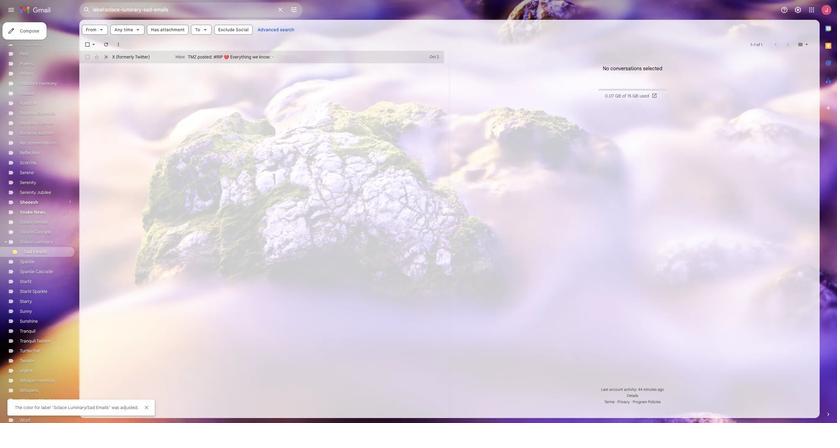 Task type: describe. For each thing, give the bounding box(es) containing it.
starlit sparkle
[[20, 289, 47, 295]]

22 ‌ from the left
[[298, 54, 298, 60]]

63 ‌ from the left
[[344, 54, 344, 60]]

was
[[112, 406, 119, 411]]

30 ‌ from the left
[[307, 54, 307, 60]]

has
[[151, 27, 159, 33]]

43 ‌ from the left
[[321, 54, 322, 60]]

none checkbox inside row
[[84, 54, 91, 60]]

67 ‌ from the left
[[348, 54, 348, 60]]

radiant link
[[20, 91, 35, 96]]

96 ‌ from the left
[[380, 54, 380, 60]]

support image
[[781, 6, 788, 14]]

rainbow euphoria
[[20, 111, 55, 116]]

whispers for whispers meadow
[[20, 398, 38, 404]]

98 ‌ from the left
[[383, 54, 383, 60]]

serene link
[[20, 170, 34, 176]]

59 ‌ from the left
[[339, 54, 339, 60]]

inbox
[[175, 55, 185, 59]]

"solace
[[52, 406, 67, 411]]

(formerly
[[116, 54, 134, 60]]

rainbow jubilant link
[[20, 131, 53, 136]]

rainbow glimmer
[[20, 121, 54, 126]]

46 ‌ from the left
[[325, 54, 325, 60]]

jubilee
[[37, 190, 51, 196]]

starlit sparkle link
[[20, 289, 47, 295]]

solace cascade link
[[20, 230, 51, 235]]

exclude social
[[218, 27, 249, 33]]

compose button
[[2, 22, 47, 40]]

account
[[609, 388, 623, 393]]

solace luminary link
[[20, 240, 53, 245]]

solace breeze link
[[20, 220, 48, 225]]

activity:
[[624, 388, 637, 393]]

8 ‌ from the left
[[283, 54, 283, 60]]

89 ‌ from the left
[[373, 54, 373, 60]]

scorcha link
[[20, 160, 36, 166]]

turtlechat link
[[20, 349, 40, 354]]

ago
[[658, 388, 664, 393]]

14 ‌ from the left
[[289, 54, 289, 60]]

petals cozy link
[[20, 41, 43, 47]]

clear search image
[[274, 3, 286, 16]]

luminary
[[34, 240, 53, 245]]

snake news
[[20, 210, 45, 215]]

2 · from the left
[[631, 400, 632, 405]]

scorcha
[[20, 160, 36, 166]]

luminary/sad
[[68, 406, 95, 411]]

93 ‌ from the left
[[377, 54, 377, 60]]

18 ‌ from the left
[[294, 54, 294, 60]]

rainbow euphoria link
[[20, 111, 55, 116]]

38 ‌ from the left
[[316, 54, 316, 60]]

12 ‌ from the left
[[287, 54, 287, 60]]

sparkle cascade link
[[20, 269, 53, 275]]

90 ‌ from the left
[[374, 54, 374, 60]]

28 ‌ from the left
[[305, 54, 305, 60]]

details
[[627, 394, 638, 399]]

rainbow jubilant
[[20, 131, 53, 136]]

solace for solace cascade
[[20, 230, 33, 235]]

92 ‌ from the left
[[376, 54, 376, 60]]

serene
[[20, 170, 34, 176]]

79 ‌ from the left
[[362, 54, 362, 60]]

1 – 1 of 1
[[751, 42, 762, 47]]

winter
[[20, 408, 33, 414]]

11 ‌ from the left
[[286, 54, 286, 60]]

no conversations selected
[[603, 66, 662, 72]]

52 ‌ from the left
[[331, 54, 332, 60]]

rainbow for rainbow euphoria
[[20, 111, 37, 116]]

-
[[272, 54, 274, 60]]

color
[[23, 406, 33, 411]]

54 ‌ from the left
[[334, 54, 334, 60]]

advanced search
[[258, 27, 294, 33]]

51 ‌ from the left
[[330, 54, 330, 60]]

the
[[15, 406, 22, 411]]

any time button
[[110, 25, 145, 35]]

87 ‌ from the left
[[370, 54, 370, 60]]

2 gb from the left
[[632, 93, 638, 99]]

promo link
[[20, 71, 33, 77]]

privacy link
[[618, 400, 630, 405]]

66 ‌ from the left
[[347, 54, 347, 60]]

starry
[[20, 299, 32, 305]]

82 ‌ from the left
[[365, 54, 365, 60]]

main menu image
[[7, 6, 15, 14]]

7 ‌ from the left
[[281, 54, 282, 60]]

2 ‌ from the left
[[276, 54, 276, 60]]

15
[[627, 93, 631, 99]]

whispers meadow
[[20, 398, 56, 404]]

to
[[195, 27, 200, 33]]

from
[[86, 27, 96, 33]]

compose
[[20, 28, 39, 34]]

sad emails
[[24, 250, 47, 255]]

know:
[[259, 54, 271, 60]]

sunny
[[20, 309, 32, 315]]

whisper harmony
[[20, 379, 55, 384]]

71 ‌ from the left
[[353, 54, 353, 60]]

15 ‌ from the left
[[290, 54, 290, 60]]

terms link
[[604, 400, 615, 405]]

privacy
[[618, 400, 630, 405]]

–
[[752, 42, 754, 47]]

26 ‌ from the left
[[303, 54, 303, 60]]

33 ‌ from the left
[[310, 54, 310, 60]]

for
[[34, 406, 40, 411]]

attachment
[[160, 27, 185, 33]]

41 ‌ from the left
[[319, 54, 319, 60]]

harmony for radiance harmony
[[39, 81, 57, 87]]

94 ‌ from the left
[[378, 54, 378, 60]]

serenity for serenity jubilee
[[20, 190, 36, 196]]

65 ‌ from the left
[[346, 54, 346, 60]]

sad
[[24, 250, 32, 255]]

85 ‌ from the left
[[368, 54, 368, 60]]

0 vertical spatial twinkle
[[36, 339, 51, 344]]

rainbow for rainbow jubilant
[[20, 131, 37, 136]]

34 ‌ from the left
[[311, 54, 312, 60]]

37 ‌ from the left
[[315, 54, 315, 60]]

49 ‌ from the left
[[328, 54, 328, 60]]

47 ‌ from the left
[[326, 54, 326, 60]]

whisper
[[20, 379, 36, 384]]

x (formerly twitter)
[[112, 54, 150, 60]]

80 ‌ from the left
[[363, 54, 363, 60]]

from button
[[82, 25, 108, 35]]

1 vertical spatial twinkle
[[20, 359, 34, 364]]

starlit for starlit link
[[20, 279, 31, 285]]

53 ‌ from the left
[[333, 54, 333, 60]]

76 ‌ from the left
[[358, 54, 358, 60]]

9 ‌ from the left
[[284, 54, 284, 60]]

solace breeze
[[20, 220, 48, 225]]

jubilant
[[37, 131, 53, 136]]

everything
[[230, 54, 251, 60]]

0 horizontal spatial of
[[622, 93, 626, 99]]

radiance
[[20, 81, 38, 87]]

glimmer
[[38, 121, 54, 126]]

cascade for sparkle cascade
[[36, 269, 53, 275]]

💔 image
[[224, 55, 229, 60]]

emails"
[[96, 406, 110, 411]]

35 ‌ from the left
[[313, 54, 313, 60]]

10 ‌ from the left
[[285, 54, 285, 60]]

62 ‌ from the left
[[343, 54, 343, 60]]

86 ‌ from the left
[[369, 54, 369, 60]]

0.07
[[605, 93, 614, 99]]

serenity jubilee link
[[20, 190, 51, 196]]

advanced search options image
[[288, 3, 300, 16]]

none checkbox inside 'no conversations selected' main content
[[84, 42, 91, 48]]

81 ‌ from the left
[[364, 54, 364, 60]]

55 ‌ from the left
[[335, 54, 335, 60]]

17 ‌ from the left
[[293, 54, 293, 60]]

settings image
[[794, 6, 802, 14]]

serenity jubilee
[[20, 190, 51, 196]]

solace cascade
[[20, 230, 51, 235]]

turtlechat
[[20, 349, 40, 354]]

44
[[638, 388, 642, 393]]

sparkle link
[[20, 260, 35, 265]]



Task type: locate. For each thing, give the bounding box(es) containing it.
program
[[633, 400, 647, 405]]

3 solace from the top
[[20, 240, 33, 245]]

serenity down serenity link in the left of the page
[[20, 190, 36, 196]]

57 ‌ from the left
[[337, 54, 337, 60]]

snake
[[20, 210, 33, 215]]

None checkbox
[[84, 42, 91, 48]]

harmony right radiance
[[39, 81, 57, 87]]

whisper harmony link
[[20, 379, 55, 384]]

tranquil
[[20, 329, 36, 335], [20, 339, 36, 344]]

any time
[[114, 27, 133, 33]]

petals
[[20, 41, 32, 47]]

23 ‌ from the left
[[299, 54, 299, 60]]

1 vertical spatial solace
[[20, 230, 33, 235]]

5 ‌ from the left
[[279, 54, 279, 60]]

· right the terms link
[[616, 400, 617, 405]]

tmz
[[188, 54, 196, 60]]

the color for label "solace luminary/sad emails" was adjusted.
[[15, 406, 138, 411]]

starry link
[[20, 299, 32, 305]]

1 vertical spatial starlit
[[20, 289, 31, 295]]

twinkle up urgent
[[20, 359, 34, 364]]

sunshine link
[[20, 319, 38, 325]]

100 ‌ from the left
[[385, 54, 385, 60]]

56 ‌ from the left
[[336, 54, 336, 60]]

0.07 gb of 15 gb used
[[605, 93, 649, 99]]

· down details
[[631, 400, 632, 405]]

navigation containing compose
[[0, 20, 79, 424]]

75 ‌ from the left
[[357, 54, 357, 60]]

toggle split pane mode image
[[797, 42, 804, 48]]

2 serenity from the top
[[20, 190, 36, 196]]

oct
[[430, 55, 436, 59]]

tranquil twinkle link
[[20, 339, 51, 344]]

1 vertical spatial harmony
[[37, 379, 55, 384]]

32 ‌ from the left
[[309, 54, 309, 60]]

breeze
[[34, 220, 48, 225]]

has attachment
[[151, 27, 185, 33]]

tab list
[[820, 20, 837, 402]]

42 ‌ from the left
[[320, 54, 320, 60]]

50 ‌ from the left
[[329, 54, 329, 60]]

3 rainbow from the top
[[20, 121, 37, 126]]

1 horizontal spatial ·
[[631, 400, 632, 405]]

101 ‌ from the left
[[386, 54, 386, 60]]

whispers up color
[[20, 398, 38, 404]]

1 horizontal spatial twinkle
[[36, 339, 51, 344]]

petz link
[[20, 51, 28, 57]]

starlit for starlit sparkle
[[20, 289, 31, 295]]

whispers meadow link
[[20, 398, 56, 404]]

rainbow for rainbow link
[[20, 101, 37, 106]]

last
[[601, 388, 608, 393]]

we
[[252, 54, 258, 60]]

78 ‌ from the left
[[360, 54, 360, 60]]

77 ‌ from the left
[[359, 54, 359, 60]]

44 ‌ from the left
[[323, 54, 323, 60]]

everything we know:
[[229, 54, 271, 60]]

0 horizontal spatial ·
[[616, 400, 617, 405]]

1 rainbow from the top
[[20, 101, 37, 106]]

urgent
[[20, 369, 33, 374]]

details link
[[627, 394, 638, 399]]

27 ‌ from the left
[[304, 54, 304, 60]]

program policies link
[[633, 400, 661, 405]]

2 rainbow from the top
[[20, 111, 37, 116]]

refresh image
[[103, 42, 109, 48]]

sparkle
[[20, 260, 35, 265], [20, 269, 35, 275], [32, 289, 47, 295]]

60 ‌ from the left
[[340, 54, 340, 60]]

99 ‌ from the left
[[384, 54, 384, 60]]

any
[[114, 27, 123, 33]]

social
[[236, 27, 249, 33]]

None checkbox
[[84, 54, 91, 60]]

serenity for serenity link in the left of the page
[[20, 180, 36, 186]]

navigation
[[0, 20, 79, 424]]

twinkle up turtlechat
[[36, 339, 51, 344]]

label
[[41, 406, 51, 411]]

cascade down emails at left
[[36, 269, 53, 275]]

gmail image
[[20, 4, 54, 16]]

2
[[437, 55, 439, 59]]

0 vertical spatial starlit
[[20, 279, 31, 285]]

whispers down 'whisper'
[[20, 388, 38, 394]]

1 serenity from the top
[[20, 180, 36, 186]]

29 ‌ from the left
[[306, 54, 306, 60]]

48 ‌ from the left
[[327, 54, 327, 60]]

16 ‌ from the left
[[291, 54, 291, 60]]

posted:
[[198, 54, 212, 60]]

starlit up the starlit sparkle link
[[20, 279, 31, 285]]

58 ‌ from the left
[[338, 54, 338, 60]]

serenity link
[[20, 180, 36, 186]]

starlit
[[20, 279, 31, 285], [20, 289, 31, 295]]

1 vertical spatial of
[[622, 93, 626, 99]]

starlit down starlit link
[[20, 289, 31, 295]]

0 vertical spatial of
[[757, 42, 760, 47]]

64 ‌ from the left
[[345, 54, 345, 60]]

1 gb from the left
[[615, 93, 621, 99]]

6 ‌ from the left
[[280, 54, 280, 60]]

serenity down serene
[[20, 180, 36, 186]]

of right – in the top right of the page
[[757, 42, 760, 47]]

70 ‌ from the left
[[351, 54, 352, 60]]

1 horizontal spatial gb
[[632, 93, 638, 99]]

rainbow for rainbow glimmer
[[20, 121, 37, 126]]

euphoria
[[38, 111, 55, 116]]

twitter)
[[135, 54, 150, 60]]

search mail image
[[81, 4, 92, 16]]

rainbow down radiant link
[[20, 101, 37, 106]]

exclude social button
[[214, 25, 253, 35]]

has attachment button
[[147, 25, 189, 35]]

0 vertical spatial serenity
[[20, 180, 36, 186]]

83 ‌ from the left
[[366, 54, 366, 60]]

rainbow glimmer link
[[20, 121, 54, 126]]

- ‌ ‌ ‌ ‌ ‌ ‌ ‌ ‌ ‌ ‌ ‌ ‌ ‌ ‌ ‌ ‌ ‌ ‌ ‌ ‌ ‌ ‌ ‌ ‌ ‌ ‌ ‌ ‌ ‌ ‌ ‌ ‌ ‌ ‌ ‌ ‌ ‌ ‌ ‌ ‌ ‌ ‌ ‌ ‌ ‌ ‌ ‌ ‌ ‌ ‌ ‌ ‌ ‌ ‌ ‌ ‌ ‌ ‌ ‌ ‌ ‌ ‌ ‌ ‌ ‌ ‌ ‌ ‌ ‌ ‌ ‌ ‌ ‌ ‌ ‌ ‌ ‌ ‌ ‌ ‌ ‌ ‌ ‌ ‌ ‌ ‌ ‌ ‌ ‌ ‌ ‌ ‌ ‌ ‌ ‌ ‌ ‌ ‌ ‌ ‌ ‌
[[271, 54, 386, 60]]

74 ‌ from the left
[[356, 54, 356, 60]]

25 ‌ from the left
[[301, 54, 302, 60]]

recommendations
[[20, 140, 56, 146]]

39 ‌ from the left
[[317, 54, 317, 60]]

cozy
[[33, 41, 43, 47]]

0 vertical spatial solace
[[20, 220, 33, 225]]

harmony for whisper harmony
[[37, 379, 55, 384]]

follow link to manage storage image
[[652, 93, 658, 99]]

row containing x (formerly twitter)
[[79, 51, 444, 63]]

meadow
[[39, 398, 56, 404]]

sheeesh
[[20, 200, 38, 206]]

31 ‌ from the left
[[308, 54, 308, 60]]

88 ‌ from the left
[[372, 54, 372, 60]]

97 ‌ from the left
[[382, 54, 382, 60]]

20 ‌ from the left
[[296, 54, 296, 60]]

1 vertical spatial serenity
[[20, 190, 36, 196]]

·
[[616, 400, 617, 405], [631, 400, 632, 405]]

time
[[124, 27, 133, 33]]

poems link
[[20, 61, 33, 67]]

harmony right 'whisper'
[[37, 379, 55, 384]]

‌
[[275, 54, 275, 60], [276, 54, 276, 60], [277, 54, 277, 60], [278, 54, 278, 60], [279, 54, 279, 60], [280, 54, 280, 60], [281, 54, 282, 60], [283, 54, 283, 60], [284, 54, 284, 60], [285, 54, 285, 60], [286, 54, 286, 60], [287, 54, 287, 60], [288, 54, 288, 60], [289, 54, 289, 60], [290, 54, 290, 60], [291, 54, 291, 60], [293, 54, 293, 60], [294, 54, 294, 60], [295, 54, 295, 60], [296, 54, 296, 60], [297, 54, 297, 60], [298, 54, 298, 60], [299, 54, 299, 60], [300, 54, 300, 60], [301, 54, 302, 60], [303, 54, 303, 60], [304, 54, 304, 60], [305, 54, 305, 60], [306, 54, 306, 60], [307, 54, 307, 60], [308, 54, 308, 60], [309, 54, 309, 60], [310, 54, 310, 60], [311, 54, 312, 60], [313, 54, 313, 60], [314, 54, 314, 60], [315, 54, 315, 60], [316, 54, 316, 60], [317, 54, 317, 60], [318, 54, 318, 60], [319, 54, 319, 60], [320, 54, 320, 60], [321, 54, 322, 60], [323, 54, 323, 60], [324, 54, 324, 60], [325, 54, 325, 60], [326, 54, 326, 60], [327, 54, 327, 60], [328, 54, 328, 60], [329, 54, 329, 60], [330, 54, 330, 60], [331, 54, 332, 60], [333, 54, 333, 60], [334, 54, 334, 60], [335, 54, 335, 60], [336, 54, 336, 60], [337, 54, 337, 60], [338, 54, 338, 60], [339, 54, 339, 60], [340, 54, 340, 60], [341, 54, 342, 60], [343, 54, 343, 60], [344, 54, 344, 60], [345, 54, 345, 60], [346, 54, 346, 60], [347, 54, 347, 60], [348, 54, 348, 60], [349, 54, 349, 60], [350, 54, 350, 60], [351, 54, 352, 60], [353, 54, 353, 60], [354, 54, 354, 60], [355, 54, 355, 60], [356, 54, 356, 60], [357, 54, 357, 60], [358, 54, 358, 60], [359, 54, 359, 60], [360, 54, 360, 60], [362, 54, 362, 60], [363, 54, 363, 60], [364, 54, 364, 60], [365, 54, 365, 60], [366, 54, 366, 60], [367, 54, 367, 60], [368, 54, 368, 60], [369, 54, 369, 60], [370, 54, 370, 60], [372, 54, 372, 60], [373, 54, 373, 60], [374, 54, 374, 60], [375, 54, 375, 60], [376, 54, 376, 60], [377, 54, 377, 60], [378, 54, 378, 60], [379, 54, 379, 60], [380, 54, 380, 60], [382, 54, 382, 60], [383, 54, 383, 60], [384, 54, 384, 60], [385, 54, 385, 60], [386, 54, 386, 60]]

whispers for whispers "link"
[[20, 388, 38, 394]]

0 vertical spatial harmony
[[39, 81, 57, 87]]

radiance harmony link
[[20, 81, 57, 87]]

cascade for solace cascade
[[34, 230, 51, 235]]

61 ‌ from the left
[[341, 54, 342, 60]]

to button
[[191, 25, 212, 35]]

terms
[[604, 400, 615, 405]]

0 horizontal spatial gb
[[615, 93, 621, 99]]

2 tranquil from the top
[[20, 339, 36, 344]]

rainbow
[[20, 101, 37, 106], [20, 111, 37, 116], [20, 121, 37, 126], [20, 131, 37, 136]]

no conversations selected main content
[[79, 20, 820, 419]]

tranquil for tranquil link
[[20, 329, 36, 335]]

reflection
[[20, 150, 40, 156]]

68 ‌ from the left
[[349, 54, 349, 60]]

21 ‌ from the left
[[297, 54, 297, 60]]

1 ‌ from the left
[[275, 54, 275, 60]]

advanced search button
[[255, 24, 297, 35]]

reflection link
[[20, 150, 40, 156]]

24 ‌ from the left
[[300, 54, 300, 60]]

solace for solace luminary
[[20, 240, 33, 245]]

row
[[79, 51, 444, 63]]

1 vertical spatial tranquil
[[20, 339, 36, 344]]

rainbow down rainbow glimmer
[[20, 131, 37, 136]]

1 tranquil from the top
[[20, 329, 36, 335]]

whispers link
[[20, 388, 38, 394]]

4 ‌ from the left
[[278, 54, 278, 60]]

last account activity: 44 minutes ago details terms · privacy · program policies
[[601, 388, 664, 405]]

73 ‌ from the left
[[355, 54, 355, 60]]

solace up sad
[[20, 240, 33, 245]]

more image
[[115, 42, 122, 48]]

sparkle for sparkle link
[[20, 260, 35, 265]]

solace luminary
[[20, 240, 53, 245]]

72 ‌ from the left
[[354, 54, 354, 60]]

rainbow up "rainbow jubilant"
[[20, 121, 37, 126]]

19 ‌ from the left
[[295, 54, 295, 60]]

0 horizontal spatial twinkle
[[20, 359, 34, 364]]

petals cozy
[[20, 41, 43, 47]]

1 vertical spatial sparkle
[[20, 269, 35, 275]]

tranquil down tranquil link
[[20, 339, 36, 344]]

of left 15
[[622, 93, 626, 99]]

sheeesh link
[[20, 200, 38, 206]]

1 horizontal spatial of
[[757, 42, 760, 47]]

Search mail text field
[[93, 7, 273, 13]]

adjusted.
[[120, 406, 138, 411]]

tranquil down sunshine link
[[20, 329, 36, 335]]

sad emails link
[[24, 250, 47, 255]]

solace for solace breeze
[[20, 220, 33, 225]]

no
[[603, 66, 609, 72]]

84 ‌ from the left
[[367, 54, 367, 60]]

petz
[[20, 51, 28, 57]]

0 vertical spatial tranquil
[[20, 329, 36, 335]]

row inside 'no conversations selected' main content
[[79, 51, 444, 63]]

1 · from the left
[[616, 400, 617, 405]]

2 vertical spatial solace
[[20, 240, 33, 245]]

69 ‌ from the left
[[350, 54, 350, 60]]

sunshine
[[20, 319, 38, 325]]

0 vertical spatial sparkle
[[20, 260, 35, 265]]

of
[[757, 42, 760, 47], [622, 93, 626, 99]]

starlit link
[[20, 279, 31, 285]]

gb right the 0.07
[[615, 93, 621, 99]]

91 ‌ from the left
[[375, 54, 375, 60]]

emails
[[33, 250, 47, 255]]

1 vertical spatial whispers
[[20, 398, 38, 404]]

None search field
[[79, 2, 303, 17]]

the color for label "solace luminary/sad emails" was adjusted. alert
[[7, 14, 827, 416]]

policies
[[648, 400, 661, 405]]

3 ‌ from the left
[[277, 54, 277, 60]]

2 starlit from the top
[[20, 289, 31, 295]]

rainbow down rainbow link
[[20, 111, 37, 116]]

gb right 15
[[632, 93, 638, 99]]

45 ‌ from the left
[[324, 54, 324, 60]]

95 ‌ from the left
[[379, 54, 379, 60]]

solace down snake
[[20, 220, 33, 225]]

promo
[[20, 71, 33, 77]]

13 ‌ from the left
[[288, 54, 288, 60]]

1 vertical spatial cascade
[[36, 269, 53, 275]]

sparkle for sparkle cascade
[[20, 269, 35, 275]]

36 ‌ from the left
[[314, 54, 314, 60]]

1 starlit from the top
[[20, 279, 31, 285]]

40 ‌ from the left
[[318, 54, 318, 60]]

solace down solace breeze
[[20, 230, 33, 235]]

2 vertical spatial sparkle
[[32, 289, 47, 295]]

0 vertical spatial whispers
[[20, 388, 38, 394]]

0 vertical spatial cascade
[[34, 230, 51, 235]]

cascade up luminary
[[34, 230, 51, 235]]

minutes
[[643, 388, 657, 393]]

tranquil for tranquil twinkle
[[20, 339, 36, 344]]



Task type: vqa. For each thing, say whether or not it's contained in the screenshot.
sep 19
no



